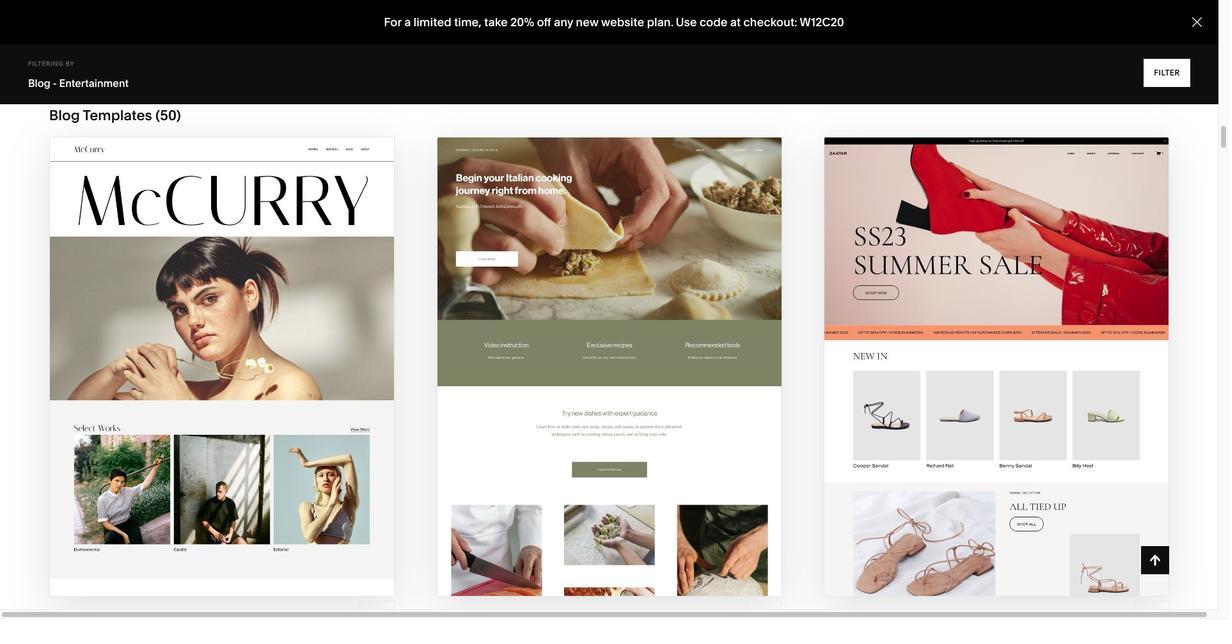 Task type: vqa. For each thing, say whether or not it's contained in the screenshot.
Start with Passero button
yes



Task type: locate. For each thing, give the bounding box(es) containing it.
back to top image
[[1148, 553, 1162, 567]]

0 horizontal spatial start
[[145, 342, 183, 356]]

zaatar down start with zaatar
[[1002, 367, 1051, 381]]

2 start from the left
[[535, 342, 574, 356]]

1 vertical spatial blog
[[49, 107, 80, 124]]

3 with from the left
[[968, 342, 1001, 356]]

1 horizontal spatial with
[[576, 342, 609, 356]]

preview down start with zaatar
[[943, 367, 999, 381]]

blog
[[28, 77, 50, 90], [49, 107, 80, 124]]

1 horizontal spatial start
[[535, 342, 574, 356]]

filtering
[[28, 60, 64, 67]]

start with passero
[[535, 342, 670, 356]]

start up preview passero
[[535, 342, 574, 356]]

code
[[700, 15, 728, 30]]

filtering by
[[28, 60, 74, 67]]

0 vertical spatial passero
[[612, 342, 670, 356]]

mccurry
[[222, 342, 286, 356], [219, 367, 283, 381]]

zaatar
[[1004, 342, 1053, 356], [1002, 367, 1051, 381]]

start inside button
[[927, 342, 965, 356]]

passero
[[612, 342, 670, 356], [610, 367, 668, 381]]

blog for blog - entertainment
[[28, 77, 50, 90]]

blog down -
[[49, 107, 80, 124]]

start for start with zaatar
[[927, 342, 965, 356]]

start up preview mccurry
[[145, 342, 183, 356]]

0 horizontal spatial with
[[186, 342, 219, 356]]

2 with from the left
[[576, 342, 609, 356]]

start with zaatar
[[927, 342, 1053, 356]]

preview
[[160, 367, 216, 381], [551, 367, 607, 381], [943, 367, 999, 381]]

start with passero button
[[535, 332, 684, 367]]

0 vertical spatial zaatar
[[1004, 342, 1053, 356]]

-
[[53, 77, 57, 90]]

)
[[176, 107, 181, 124]]

blog left -
[[28, 77, 50, 90]]

1 with from the left
[[186, 342, 219, 356]]

templates
[[83, 107, 152, 124]]

start up preview zaatar
[[927, 342, 965, 356]]

start for start with mccurry
[[145, 342, 183, 356]]

plan.
[[647, 15, 674, 30]]

with for passero
[[576, 342, 609, 356]]

for a limited time, take 20% off any new website plan. use code at checkout: w12c20
[[384, 15, 844, 30]]

20%
[[510, 15, 534, 30]]

preview mccurry
[[160, 367, 283, 381]]

new
[[576, 15, 599, 30]]

3 start from the left
[[927, 342, 965, 356]]

mccurry up preview mccurry
[[222, 342, 286, 356]]

start with mccurry
[[145, 342, 286, 356]]

passero down start with passero
[[610, 367, 668, 381]]

2 horizontal spatial preview
[[943, 367, 999, 381]]

start with mccurry button
[[145, 332, 299, 367]]

with inside button
[[968, 342, 1001, 356]]

preview for preview passero
[[551, 367, 607, 381]]

0 horizontal spatial preview
[[160, 367, 216, 381]]

with up preview mccurry
[[186, 342, 219, 356]]

3 preview from the left
[[943, 367, 999, 381]]

preview zaatar link
[[943, 357, 1051, 392]]

mccurry down start with mccurry
[[219, 367, 283, 381]]

blog for blog templates ( 50 )
[[49, 107, 80, 124]]

with up preview passero
[[576, 342, 609, 356]]

otroquest
[[49, 36, 112, 48]]

limited
[[414, 15, 451, 30]]

with up preview zaatar
[[968, 342, 1001, 356]]

0 vertical spatial mccurry
[[222, 342, 286, 356]]

1 start from the left
[[145, 342, 183, 356]]

mccurry inside 'link'
[[219, 367, 283, 381]]

1 vertical spatial passero
[[610, 367, 668, 381]]

preview down start with passero
[[551, 367, 607, 381]]

filter
[[1154, 68, 1180, 77]]

mccurry image
[[50, 138, 394, 596]]

2 preview from the left
[[551, 367, 607, 381]]

entertainment
[[59, 77, 129, 90]]

1 preview from the left
[[160, 367, 216, 381]]

1 vertical spatial mccurry
[[219, 367, 283, 381]]

start with zaatar button
[[927, 332, 1067, 367]]

preview inside 'link'
[[160, 367, 216, 381]]

2 horizontal spatial start
[[927, 342, 965, 356]]

zaatar up preview zaatar
[[1004, 342, 1053, 356]]

arcade
[[437, 36, 479, 48]]

preview down start with mccurry
[[160, 367, 216, 381]]

passero image
[[437, 138, 781, 596]]

start
[[145, 342, 183, 356], [535, 342, 574, 356], [927, 342, 965, 356]]

1 horizontal spatial preview
[[551, 367, 607, 381]]

0 vertical spatial blog
[[28, 77, 50, 90]]

preview passero
[[551, 367, 668, 381]]

2 horizontal spatial with
[[968, 342, 1001, 356]]

with
[[186, 342, 219, 356], [576, 342, 609, 356], [968, 342, 1001, 356]]

passero up preview passero
[[612, 342, 670, 356]]

blog templates ( 50 )
[[49, 107, 181, 124]]



Task type: describe. For each thing, give the bounding box(es) containing it.
by
[[66, 60, 74, 67]]

preview for preview zaatar
[[943, 367, 999, 381]]

w12c20
[[800, 15, 844, 30]]

forma
[[824, 36, 862, 48]]

time,
[[454, 15, 482, 30]]

preview passero link
[[551, 357, 668, 392]]

1 vertical spatial zaatar
[[1002, 367, 1051, 381]]

passero inside button
[[612, 342, 670, 356]]

any
[[554, 15, 573, 30]]

a
[[404, 15, 411, 30]]

blog - entertainment
[[28, 77, 129, 90]]

50
[[160, 107, 176, 124]]

otroquest image
[[50, 0, 394, 22]]

off
[[537, 15, 551, 30]]

start for start with passero
[[535, 342, 574, 356]]

(
[[155, 107, 160, 124]]

arcade image
[[437, 0, 781, 22]]

preview zaatar
[[943, 367, 1051, 381]]

zaatar inside button
[[1004, 342, 1053, 356]]

for
[[384, 15, 402, 30]]

take
[[484, 15, 508, 30]]

use
[[676, 15, 697, 30]]

zaatar image
[[825, 138, 1169, 596]]

with for mccurry
[[186, 342, 219, 356]]

with for zaatar
[[968, 342, 1001, 356]]

forma image
[[825, 0, 1169, 22]]

website
[[601, 15, 644, 30]]

filter button
[[1144, 59, 1190, 87]]

preview for preview mccurry
[[160, 367, 216, 381]]

mccurry inside button
[[222, 342, 286, 356]]

checkout:
[[744, 15, 797, 30]]

preview mccurry link
[[160, 357, 283, 392]]

at
[[730, 15, 741, 30]]



